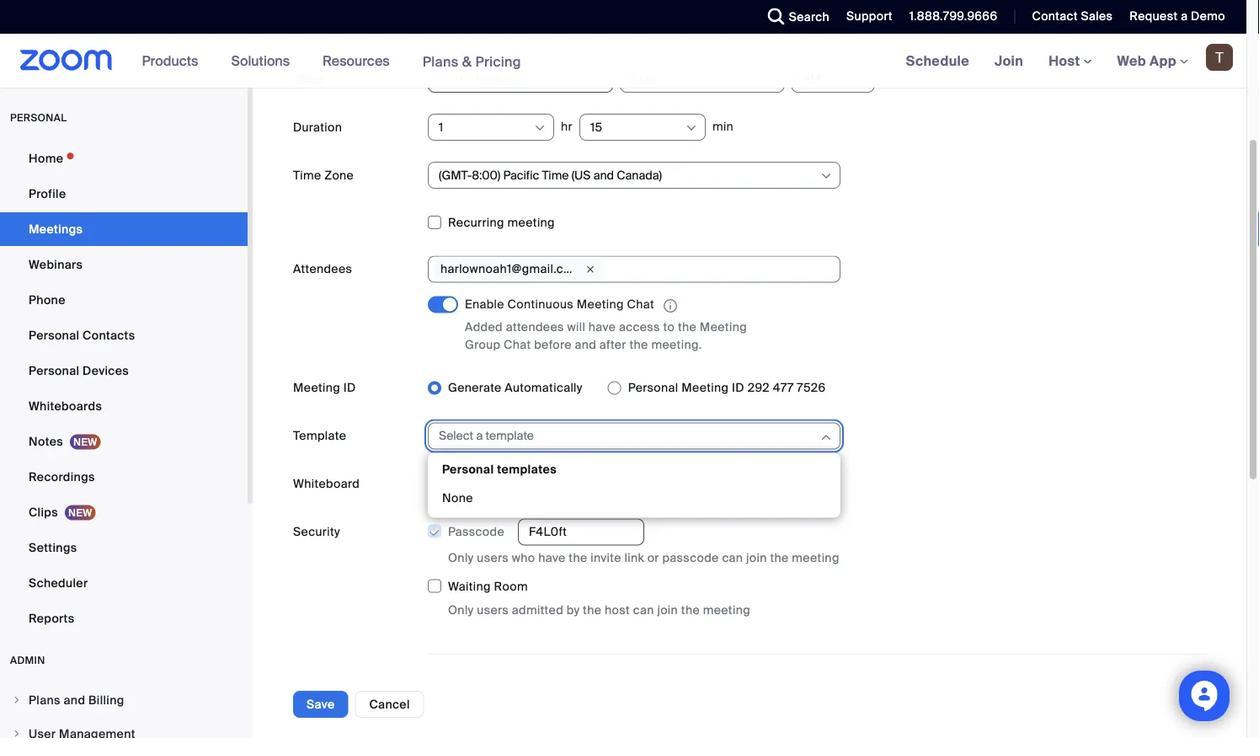 Task type: vqa. For each thing, say whether or not it's contained in the screenshot.
the Clips link
yes



Task type: locate. For each thing, give the bounding box(es) containing it.
and
[[575, 337, 597, 352], [64, 692, 85, 708]]

access
[[619, 319, 660, 334]]

plans
[[423, 52, 459, 70], [29, 692, 60, 708]]

0 horizontal spatial can
[[633, 603, 654, 618]]

only
[[448, 550, 474, 566], [448, 603, 474, 618]]

to
[[664, 319, 675, 334]]

add whiteboard
[[460, 476, 558, 492]]

hide options image
[[820, 430, 833, 444]]

meeting up template
[[293, 380, 340, 396]]

meetings
[[29, 221, 83, 237]]

477
[[773, 380, 794, 396]]

clips
[[29, 504, 58, 520]]

1 only from the top
[[448, 550, 474, 566]]

banner
[[0, 34, 1247, 89]]

can right the passcode
[[722, 550, 743, 566]]

id up template
[[344, 380, 356, 396]]

only users admitted by the host can join the meeting
[[448, 603, 751, 618]]

id
[[344, 380, 356, 396], [732, 380, 745, 396]]

and down will
[[575, 337, 597, 352]]

none
[[442, 490, 473, 506]]

personal down meeting.
[[628, 380, 679, 396]]

0 horizontal spatial chat
[[504, 337, 531, 352]]

whiteboard up passcode
[[490, 476, 558, 492]]

cancel button
[[355, 691, 424, 718]]

0 vertical spatial have
[[589, 319, 616, 334]]

save
[[307, 696, 335, 712]]

whiteboard down template
[[293, 476, 360, 492]]

0 horizontal spatial plans
[[29, 692, 60, 708]]

invite
[[591, 550, 622, 566]]

chat up access
[[627, 297, 655, 312]]

meetings navigation
[[894, 34, 1247, 89]]

join right the passcode
[[747, 550, 767, 566]]

0 vertical spatial users
[[477, 550, 509, 566]]

meeting
[[508, 215, 555, 230], [792, 550, 840, 566], [703, 603, 751, 618]]

profile link
[[0, 177, 248, 211]]

profile picture image
[[1207, 44, 1233, 71]]

join right host
[[658, 603, 678, 618]]

personal for personal contacts
[[29, 327, 79, 343]]

and inside menu item
[[64, 692, 85, 708]]

personal up whiteboards
[[29, 363, 79, 378]]

meeting inside application
[[577, 297, 624, 312]]

menu item
[[0, 718, 248, 738]]

2 users from the top
[[477, 603, 509, 618]]

1 vertical spatial only
[[448, 603, 474, 618]]

1 vertical spatial and
[[64, 692, 85, 708]]

admitted
[[512, 603, 564, 618]]

have for access
[[589, 319, 616, 334]]

chat inside added attendees will have access to the meeting group chat before and after the meeting.
[[504, 337, 531, 352]]

host button
[[1049, 52, 1092, 70]]

0 vertical spatial and
[[575, 337, 597, 352]]

1 vertical spatial users
[[477, 603, 509, 618]]

add right add icon
[[447, 24, 470, 40]]

meeting down meeting.
[[682, 380, 729, 396]]

0 vertical spatial join
[[747, 550, 767, 566]]

0 vertical spatial chat
[[627, 297, 655, 312]]

can
[[722, 550, 743, 566], [633, 603, 654, 618]]

&
[[462, 52, 472, 70]]

select time zone text field
[[439, 163, 819, 188]]

1 vertical spatial show options image
[[820, 169, 833, 183]]

web
[[1118, 52, 1147, 70]]

request a demo link
[[1117, 0, 1247, 34], [1130, 8, 1226, 24]]

list box containing personal templates
[[432, 457, 837, 514]]

1.888.799.9666 button
[[897, 0, 1002, 34], [910, 8, 998, 24]]

None text field
[[518, 519, 645, 546]]

zoom logo image
[[20, 50, 113, 71]]

id left 292
[[732, 380, 745, 396]]

have inside security group
[[539, 550, 566, 566]]

plans & pricing link
[[423, 52, 521, 70], [423, 52, 521, 70]]

personal up none
[[442, 462, 494, 477]]

1 vertical spatial can
[[633, 603, 654, 618]]

add for add whiteboard
[[463, 476, 487, 492]]

solutions button
[[231, 34, 297, 88]]

template
[[293, 428, 346, 444]]

personal
[[10, 111, 67, 124]]

1 users from the top
[[477, 550, 509, 566]]

0 horizontal spatial have
[[539, 550, 566, 566]]

plans and billing
[[29, 692, 124, 708]]

enable continuous meeting chat application
[[465, 296, 785, 315]]

0 horizontal spatial and
[[64, 692, 85, 708]]

0 horizontal spatial show options image
[[685, 121, 698, 135]]

personal inside meeting id option group
[[628, 380, 679, 396]]

chat down attendees
[[504, 337, 531, 352]]

1 horizontal spatial show options image
[[820, 169, 833, 183]]

1 whiteboard from the left
[[293, 476, 360, 492]]

billing
[[88, 692, 124, 708]]

0 horizontal spatial meeting
[[508, 215, 555, 230]]

1 vertical spatial chat
[[504, 337, 531, 352]]

only for only users admitted by the host can join the meeting
[[448, 603, 474, 618]]

1.888.799.9666
[[910, 8, 998, 24]]

recordings
[[29, 469, 95, 484]]

add up passcode
[[463, 476, 487, 492]]

and inside added attendees will have access to the meeting group chat before and after the meeting.
[[575, 337, 597, 352]]

id inside meeting id option group
[[732, 380, 745, 396]]

phone link
[[0, 283, 248, 317]]

have
[[589, 319, 616, 334], [539, 550, 566, 566]]

plans for plans and billing
[[29, 692, 60, 708]]

admin
[[10, 654, 45, 667]]

1 horizontal spatial meeting
[[703, 603, 751, 618]]

the
[[678, 319, 697, 334], [630, 337, 648, 352], [569, 550, 588, 566], [770, 550, 789, 566], [583, 603, 602, 618], [681, 603, 700, 618]]

added attendees will have access to the meeting group chat before and after the meeting.
[[465, 319, 747, 352]]

1 id from the left
[[344, 380, 356, 396]]

0 vertical spatial only
[[448, 550, 474, 566]]

by
[[567, 603, 580, 618]]

right image
[[12, 695, 22, 705]]

right image
[[12, 729, 22, 738]]

whiteboard
[[293, 476, 360, 492], [490, 476, 558, 492]]

plans right right icon
[[29, 692, 60, 708]]

0 vertical spatial can
[[722, 550, 743, 566]]

292
[[748, 380, 770, 396]]

users up waiting room at left
[[477, 550, 509, 566]]

who
[[512, 550, 535, 566]]

personal contacts
[[29, 327, 135, 343]]

1 horizontal spatial id
[[732, 380, 745, 396]]

meeting id
[[293, 380, 356, 396]]

zone
[[325, 167, 354, 183]]

only up waiting
[[448, 550, 474, 566]]

0 horizontal spatial id
[[344, 380, 356, 396]]

1 horizontal spatial plans
[[423, 52, 459, 70]]

plans inside product information navigation
[[423, 52, 459, 70]]

meeting
[[577, 297, 624, 312], [700, 319, 747, 334], [293, 380, 340, 396], [682, 380, 729, 396]]

can right host
[[633, 603, 654, 618]]

security
[[293, 524, 340, 540]]

personal devices
[[29, 363, 129, 378]]

users down waiting room at left
[[477, 603, 509, 618]]

hr
[[561, 119, 573, 134]]

2 id from the left
[[732, 380, 745, 396]]

2 horizontal spatial meeting
[[792, 550, 840, 566]]

attendees
[[506, 319, 564, 334]]

join
[[995, 52, 1024, 70]]

web app button
[[1118, 52, 1189, 70]]

plans for plans & pricing
[[423, 52, 459, 70]]

plans & pricing
[[423, 52, 521, 70]]

have up after
[[589, 319, 616, 334]]

1 vertical spatial add
[[463, 476, 487, 492]]

personal down phone
[[29, 327, 79, 343]]

1 horizontal spatial whiteboard
[[490, 476, 558, 492]]

only for only users who have the invite link or passcode can join the meeting
[[448, 550, 474, 566]]

video
[[293, 687, 326, 703]]

automatically
[[505, 380, 583, 396]]

list box
[[432, 457, 837, 514]]

only down waiting
[[448, 603, 474, 618]]

duration
[[293, 119, 342, 135]]

add for add description
[[447, 24, 470, 40]]

0 vertical spatial plans
[[423, 52, 459, 70]]

join
[[747, 550, 767, 566], [658, 603, 678, 618]]

plans left &
[[423, 52, 459, 70]]

7526
[[797, 380, 826, 396]]

1 horizontal spatial can
[[722, 550, 743, 566]]

0 horizontal spatial join
[[658, 603, 678, 618]]

1 horizontal spatial and
[[575, 337, 597, 352]]

support link
[[834, 0, 897, 34], [847, 8, 893, 24]]

and left billing
[[64, 692, 85, 708]]

generate
[[448, 380, 502, 396]]

templates
[[497, 462, 557, 477]]

plans inside menu item
[[29, 692, 60, 708]]

save button
[[293, 691, 348, 718]]

profile
[[29, 186, 66, 201]]

continuous
[[508, 297, 574, 312]]

1 horizontal spatial have
[[589, 319, 616, 334]]

1 horizontal spatial join
[[747, 550, 767, 566]]

personal contacts link
[[0, 318, 248, 352]]

show options image
[[685, 121, 698, 135], [820, 169, 833, 183]]

admin menu menu
[[0, 684, 248, 738]]

search
[[789, 9, 830, 24]]

meeting id option group
[[428, 375, 1207, 401]]

have inside added attendees will have access to the meeting group chat before and after the meeting.
[[589, 319, 616, 334]]

have right who
[[539, 550, 566, 566]]

1 vertical spatial join
[[658, 603, 678, 618]]

1 horizontal spatial chat
[[627, 297, 655, 312]]

1 vertical spatial plans
[[29, 692, 60, 708]]

time zone
[[293, 167, 354, 183]]

2 only from the top
[[448, 603, 474, 618]]

1 vertical spatial have
[[539, 550, 566, 566]]

meeting up meeting.
[[700, 319, 747, 334]]

scheduler
[[29, 575, 88, 591]]

2 whiteboard from the left
[[490, 476, 558, 492]]

harlownoah1@gmail.com
[[441, 261, 582, 277]]

meeting up added attendees will have access to the meeting group chat before and after the meeting.
[[577, 297, 624, 312]]

0 vertical spatial add
[[447, 24, 470, 40]]

a
[[1181, 8, 1188, 24]]

0 horizontal spatial whiteboard
[[293, 476, 360, 492]]

contact
[[1032, 8, 1078, 24]]

plans and billing menu item
[[0, 684, 248, 716]]

15
[[591, 119, 603, 135]]

learn more about enable continuous meeting chat image
[[659, 298, 682, 313]]

personal meeting id 292 477 7526
[[628, 380, 826, 396]]



Task type: describe. For each thing, give the bounding box(es) containing it.
banner containing products
[[0, 34, 1247, 89]]

delete harlownoah1@gmail.com image
[[581, 261, 601, 278]]

time
[[293, 167, 321, 183]]

reports link
[[0, 602, 248, 635]]

personal devices link
[[0, 354, 248, 388]]

1
[[439, 119, 444, 135]]

description
[[473, 24, 540, 40]]

meeting.
[[652, 337, 702, 352]]

schedule
[[906, 52, 970, 70]]

0 vertical spatial show options image
[[685, 121, 698, 135]]

enable
[[465, 297, 505, 312]]

home
[[29, 150, 63, 166]]

request
[[1130, 8, 1178, 24]]

add description
[[447, 24, 540, 40]]

will
[[567, 319, 586, 334]]

devices
[[83, 363, 129, 378]]

group
[[465, 337, 501, 352]]

0 vertical spatial meeting
[[508, 215, 555, 230]]

have for the
[[539, 550, 566, 566]]

personal menu menu
[[0, 142, 248, 637]]

whiteboard inside button
[[490, 476, 558, 492]]

sales
[[1081, 8, 1113, 24]]

Persistent Chat, enter email address,harlownoah1@gmail.com text field
[[613, 257, 819, 282]]

support
[[847, 8, 893, 24]]

phone
[[29, 292, 65, 308]]

only users who have the invite link or passcode can join the meeting
[[448, 550, 840, 566]]

meetings link
[[0, 212, 248, 246]]

generate automatically
[[448, 380, 583, 396]]

schedule link
[[894, 34, 982, 88]]

min
[[713, 119, 734, 134]]

products
[[142, 52, 198, 70]]

whiteboards
[[29, 398, 102, 414]]

none text field inside security group
[[518, 519, 645, 546]]

home link
[[0, 142, 248, 175]]

webinars link
[[0, 248, 248, 281]]

after
[[600, 337, 627, 352]]

notes link
[[0, 425, 248, 458]]

link
[[625, 550, 644, 566]]

add description button
[[428, 19, 540, 45]]

product information navigation
[[129, 34, 534, 89]]

products button
[[142, 34, 206, 88]]

personal for personal templates
[[442, 462, 494, 477]]

users for admitted
[[477, 603, 509, 618]]

pricing
[[476, 52, 521, 70]]

clips link
[[0, 495, 248, 529]]

app
[[1150, 52, 1177, 70]]

before
[[534, 337, 572, 352]]

resources button
[[323, 34, 397, 88]]

room
[[494, 579, 528, 594]]

recurring
[[448, 215, 505, 230]]

enable continuous meeting chat
[[465, 297, 655, 312]]

select meeting template text field
[[439, 423, 819, 449]]

when
[[293, 71, 326, 87]]

scheduler link
[[0, 566, 248, 600]]

host
[[605, 603, 630, 618]]

recurring meeting
[[448, 215, 555, 230]]

waiting
[[448, 579, 491, 594]]

demo
[[1191, 8, 1226, 24]]

contacts
[[83, 327, 135, 343]]

1 button
[[439, 115, 532, 140]]

attendees
[[293, 261, 352, 277]]

15 button
[[591, 115, 684, 140]]

1 vertical spatial meeting
[[792, 550, 840, 566]]

reports
[[29, 610, 74, 626]]

add whiteboard button
[[428, 471, 571, 498]]

show options image
[[533, 121, 547, 135]]

chat inside application
[[627, 297, 655, 312]]

settings link
[[0, 531, 248, 565]]

web app
[[1118, 52, 1177, 70]]

waiting room
[[448, 579, 528, 594]]

users for who
[[477, 550, 509, 566]]

personal for personal devices
[[29, 363, 79, 378]]

solutions
[[231, 52, 290, 70]]

personal for personal meeting id 292 477 7526
[[628, 380, 679, 396]]

whiteboards link
[[0, 389, 248, 423]]

recordings link
[[0, 460, 248, 494]]

passcode
[[663, 550, 719, 566]]

add image
[[428, 26, 440, 38]]

added
[[465, 319, 503, 334]]

settings
[[29, 540, 77, 555]]

security group
[[427, 519, 1207, 619]]

meeting inside added attendees will have access to the meeting group chat before and after the meeting.
[[700, 319, 747, 334]]

2 vertical spatial meeting
[[703, 603, 751, 618]]

search button
[[756, 0, 834, 34]]

meeting inside option group
[[682, 380, 729, 396]]



